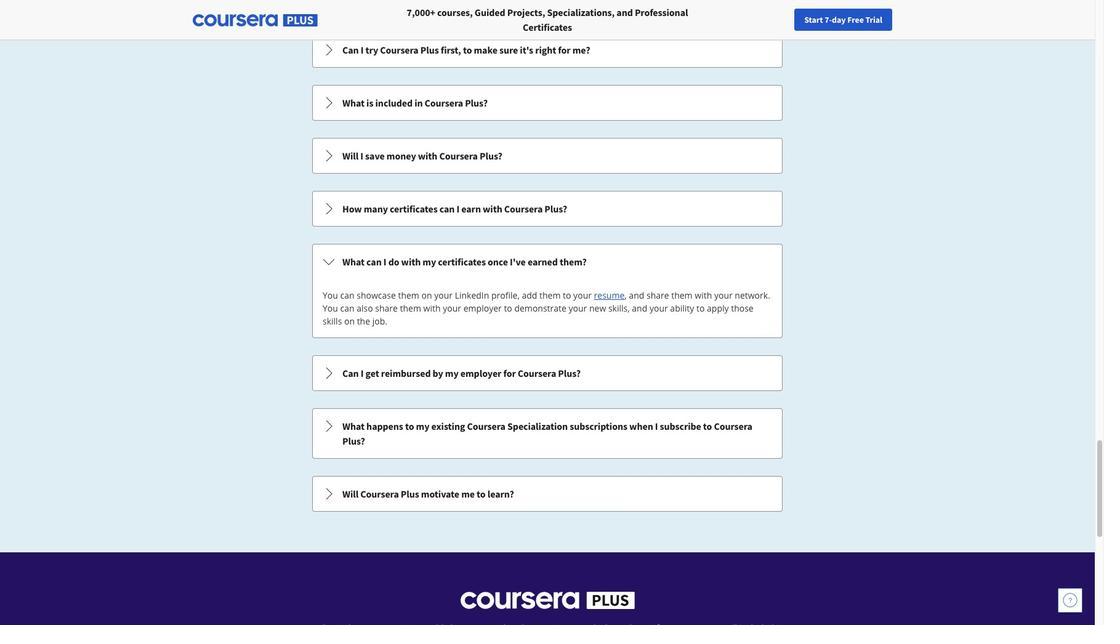 Task type: locate. For each thing, give the bounding box(es) containing it.
my left existing
[[416, 420, 430, 432]]

what left do
[[342, 256, 365, 268]]

for inside can i get reimbursed by my employer for coursera plus? dropdown button
[[504, 367, 516, 379]]

also
[[357, 302, 373, 314]]

1 you from the top
[[323, 289, 338, 301]]

my inside can i get reimbursed by my employer for coursera plus? dropdown button
[[445, 367, 459, 379]]

1 vertical spatial will
[[342, 488, 359, 500]]

to right subscribe
[[703, 420, 712, 432]]

them
[[398, 289, 419, 301], [540, 289, 561, 301], [671, 289, 693, 301], [400, 302, 421, 314]]

free
[[848, 14, 864, 25]]

0 horizontal spatial certificates
[[390, 203, 438, 215]]

plus? inside 'dropdown button'
[[545, 203, 567, 215]]

0 vertical spatial employer
[[464, 302, 502, 314]]

my inside the what can i do with my certificates once i've earned them? dropdown button
[[423, 256, 436, 268]]

can inside 'dropdown button'
[[440, 203, 455, 215]]

will for will coursera plus motivate me to learn?
[[342, 488, 359, 500]]

0 horizontal spatial for
[[504, 367, 516, 379]]

0 horizontal spatial share
[[375, 302, 398, 314]]

1 vertical spatial for
[[504, 367, 516, 379]]

what left happens
[[342, 420, 365, 432]]

reimbursed
[[381, 367, 431, 379]]

for left me?
[[558, 44, 571, 56]]

coursera plus image
[[193, 14, 318, 27], [460, 592, 635, 609]]

and
[[617, 6, 633, 18], [629, 289, 644, 301], [632, 302, 648, 314]]

and right skills,
[[632, 302, 648, 314]]

1 vertical spatial on
[[344, 315, 355, 327]]

what is included in coursera plus?
[[342, 97, 488, 109]]

demonstrate
[[515, 302, 567, 314]]

to right 'first,'
[[463, 44, 472, 56]]

1 what from the top
[[342, 97, 365, 109]]

get
[[366, 367, 379, 379]]

plus left 'first,'
[[421, 44, 439, 56]]

0 vertical spatial will
[[342, 150, 359, 162]]

1 vertical spatial employer
[[461, 367, 502, 379]]

network.
[[735, 289, 770, 301]]

0 horizontal spatial on
[[344, 315, 355, 327]]

what inside what happens to my existing coursera specialization subscriptions when i subscribe to coursera plus?
[[342, 420, 365, 432]]

1 vertical spatial share
[[375, 302, 398, 314]]

0 horizontal spatial coursera plus image
[[193, 14, 318, 27]]

with for , and share them with your network. you can also share them with your employer to demonstrate your new skills, and your ability to apply those skills on the job.
[[695, 289, 712, 301]]

can left try
[[342, 44, 359, 56]]

on inside , and share them with your network. you can also share them with your employer to demonstrate your new skills, and your ability to apply those skills on the job.
[[344, 315, 355, 327]]

employer right by
[[461, 367, 502, 379]]

0 vertical spatial certificates
[[390, 203, 438, 215]]

with for will i save money with coursera plus?
[[418, 150, 438, 162]]

i left try
[[361, 44, 364, 56]]

to up demonstrate
[[563, 289, 571, 301]]

help center image
[[1063, 593, 1078, 608]]

list
[[311, 31, 784, 513]]

1 horizontal spatial plus
[[421, 44, 439, 56]]

my right by
[[445, 367, 459, 379]]

certificates up linkedin
[[438, 256, 486, 268]]

1 can from the top
[[342, 44, 359, 56]]

0 vertical spatial on
[[422, 289, 432, 301]]

i left save
[[360, 150, 363, 162]]

guided
[[475, 6, 505, 18]]

on left 'the'
[[344, 315, 355, 327]]

on
[[422, 289, 432, 301], [344, 315, 355, 327]]

me
[[461, 488, 475, 500]]

what happens to my existing coursera specialization subscriptions when i subscribe to coursera plus? button
[[313, 409, 782, 458]]

coursera inside 'dropdown button'
[[504, 203, 543, 215]]

job.
[[372, 315, 387, 327]]

employer inside , and share them with your network. you can also share them with your employer to demonstrate your new skills, and your ability to apply those skills on the job.
[[464, 302, 502, 314]]

can
[[440, 203, 455, 215], [367, 256, 382, 268], [340, 289, 355, 301], [340, 302, 355, 314]]

0 vertical spatial you
[[323, 289, 338, 301]]

can left get
[[342, 367, 359, 379]]

1 will from the top
[[342, 150, 359, 162]]

1 vertical spatial coursera plus image
[[460, 592, 635, 609]]

right
[[535, 44, 556, 56]]

with right money
[[418, 150, 438, 162]]

1 horizontal spatial for
[[558, 44, 571, 56]]

i left earn at the left top
[[457, 203, 460, 215]]

with
[[418, 150, 438, 162], [483, 203, 502, 215], [401, 256, 421, 268], [695, 289, 712, 301], [424, 302, 441, 314]]

the
[[357, 315, 370, 327]]

what can i do with my certificates once i've earned them? button
[[313, 245, 782, 279]]

share right ,
[[647, 289, 669, 301]]

2 you from the top
[[323, 302, 338, 314]]

with right earn at the left top
[[483, 203, 502, 215]]

can left the showcase in the left of the page
[[340, 289, 355, 301]]

them up demonstrate
[[540, 289, 561, 301]]

0 vertical spatial share
[[647, 289, 669, 301]]

to right happens
[[405, 420, 414, 432]]

my
[[423, 256, 436, 268], [445, 367, 459, 379], [416, 420, 430, 432]]

1 vertical spatial plus
[[401, 488, 419, 500]]

1 horizontal spatial coursera plus image
[[460, 592, 635, 609]]

to
[[463, 44, 472, 56], [563, 289, 571, 301], [504, 302, 512, 314], [697, 302, 705, 314], [405, 420, 414, 432], [703, 420, 712, 432], [477, 488, 486, 500]]

1 vertical spatial my
[[445, 367, 459, 379]]

and right ,
[[629, 289, 644, 301]]

subscriptions
[[570, 420, 628, 432]]

employer down you can showcase them on your linkedin profile, add them to your resume
[[464, 302, 502, 314]]

for up specialization
[[504, 367, 516, 379]]

share
[[647, 289, 669, 301], [375, 302, 398, 314]]

i left get
[[361, 367, 364, 379]]

specialization
[[508, 420, 568, 432]]

you
[[323, 289, 338, 301], [323, 302, 338, 314]]

what for what can i do with my certificates once i've earned them?
[[342, 256, 365, 268]]

what for what is included in coursera plus?
[[342, 97, 365, 109]]

can left also
[[340, 302, 355, 314]]

certificates right the many
[[390, 203, 438, 215]]

on left linkedin
[[422, 289, 432, 301]]

certificates
[[390, 203, 438, 215], [438, 256, 486, 268]]

with right do
[[401, 256, 421, 268]]

courses,
[[437, 6, 473, 18]]

showcase
[[357, 289, 396, 301]]

3 what from the top
[[342, 420, 365, 432]]

0 vertical spatial my
[[423, 256, 436, 268]]

what happens to my existing coursera specialization subscriptions when i subscribe to coursera plus?
[[342, 420, 753, 447]]

many
[[364, 203, 388, 215]]

by
[[433, 367, 443, 379]]

to down profile,
[[504, 302, 512, 314]]

how
[[342, 203, 362, 215]]

0 vertical spatial for
[[558, 44, 571, 56]]

it's
[[520, 44, 533, 56]]

resume
[[594, 289, 625, 301]]

your
[[850, 14, 866, 25], [434, 289, 453, 301], [573, 289, 592, 301], [714, 289, 733, 301], [443, 302, 461, 314], [569, 302, 587, 314], [650, 302, 668, 314]]

share up the job.
[[375, 302, 398, 314]]

professional
[[635, 6, 688, 18]]

can i try coursera plus first, to make sure it's right for me? button
[[313, 33, 782, 67]]

can
[[342, 44, 359, 56], [342, 367, 359, 379]]

what
[[342, 97, 365, 109], [342, 256, 365, 268], [342, 420, 365, 432]]

1 vertical spatial you
[[323, 302, 338, 314]]

7,000+ courses, guided projects, specializations, and professional certificates
[[407, 6, 688, 33]]

existing
[[431, 420, 465, 432]]

employer
[[464, 302, 502, 314], [461, 367, 502, 379]]

motivate
[[421, 488, 460, 500]]

them up ability in the right of the page
[[671, 289, 693, 301]]

2 vertical spatial my
[[416, 420, 430, 432]]

can left do
[[367, 256, 382, 268]]

will coursera plus motivate me to learn?
[[342, 488, 514, 500]]

with for what can i do with my certificates once i've earned them?
[[401, 256, 421, 268]]

specializations,
[[547, 6, 615, 18]]

1 vertical spatial can
[[342, 367, 359, 379]]

with up apply
[[695, 289, 712, 301]]

1 vertical spatial what
[[342, 256, 365, 268]]

can inside dropdown button
[[367, 256, 382, 268]]

2 will from the top
[[342, 488, 359, 500]]

0 vertical spatial coursera plus image
[[193, 14, 318, 27]]

plus?
[[465, 97, 488, 109], [480, 150, 503, 162], [545, 203, 567, 215], [558, 367, 581, 379], [342, 435, 365, 447]]

earned
[[528, 256, 558, 268]]

None search field
[[169, 8, 465, 32]]

1 vertical spatial certificates
[[438, 256, 486, 268]]

my for certificates
[[423, 256, 436, 268]]

will coursera plus motivate me to learn? button
[[313, 477, 782, 511]]

0 vertical spatial what
[[342, 97, 365, 109]]

coursera
[[380, 44, 419, 56], [425, 97, 463, 109], [439, 150, 478, 162], [504, 203, 543, 215], [518, 367, 556, 379], [467, 420, 506, 432], [714, 420, 753, 432], [360, 488, 399, 500]]

can left earn at the left top
[[440, 203, 455, 215]]

0 vertical spatial can
[[342, 44, 359, 56]]

1 horizontal spatial certificates
[[438, 256, 486, 268]]

coursera right in
[[425, 97, 463, 109]]

0 vertical spatial and
[[617, 6, 633, 18]]

what left is
[[342, 97, 365, 109]]

included
[[375, 97, 413, 109]]

plus
[[421, 44, 439, 56], [401, 488, 419, 500]]

coursera right earn at the left top
[[504, 203, 543, 215]]

7-
[[825, 14, 832, 25]]

i left do
[[384, 256, 387, 268]]

i
[[361, 44, 364, 56], [360, 150, 363, 162], [457, 203, 460, 215], [384, 256, 387, 268], [361, 367, 364, 379], [655, 420, 658, 432]]

for
[[558, 44, 571, 56], [504, 367, 516, 379]]

0 vertical spatial plus
[[421, 44, 439, 56]]

you inside , and share them with your network. you can also share them with your employer to demonstrate your new skills, and your ability to apply those skills on the job.
[[323, 302, 338, 314]]

2 what from the top
[[342, 256, 365, 268]]

1 horizontal spatial share
[[647, 289, 669, 301]]

, and share them with your network. you can also share them with your employer to demonstrate your new skills, and your ability to apply those skills on the job.
[[323, 289, 770, 327]]

coursera up how many certificates can i earn with coursera plus?
[[439, 150, 478, 162]]

my right do
[[423, 256, 436, 268]]

i right when
[[655, 420, 658, 432]]

2 can from the top
[[342, 367, 359, 379]]

and left 'professional'
[[617, 6, 633, 18]]

certificates
[[523, 21, 572, 33]]

plus left motivate
[[401, 488, 419, 500]]

2 vertical spatial what
[[342, 420, 365, 432]]

coursera right try
[[380, 44, 419, 56]]

linkedin
[[455, 289, 489, 301]]



Task type: describe. For each thing, give the bounding box(es) containing it.
,
[[625, 289, 627, 301]]

how many certificates can i earn with coursera plus?
[[342, 203, 567, 215]]

my for employer
[[445, 367, 459, 379]]

in
[[415, 97, 423, 109]]

add
[[522, 289, 537, 301]]

skills,
[[608, 302, 630, 314]]

subscribe
[[660, 420, 701, 432]]

find your new career link
[[826, 12, 916, 28]]

them right also
[[400, 302, 421, 314]]

ability
[[670, 302, 694, 314]]

how many certificates can i earn with coursera plus? button
[[313, 192, 782, 226]]

apply
[[707, 302, 729, 314]]

what can i do with my certificates once i've earned them?
[[342, 256, 587, 268]]

skills
[[323, 315, 342, 327]]

2 vertical spatial and
[[632, 302, 648, 314]]

them right the showcase in the left of the page
[[398, 289, 419, 301]]

1 horizontal spatial on
[[422, 289, 432, 301]]

day
[[832, 14, 846, 25]]

happens
[[367, 420, 403, 432]]

i inside 'dropdown button'
[[457, 203, 460, 215]]

me?
[[573, 44, 590, 56]]

do
[[388, 256, 399, 268]]

i inside what happens to my existing coursera specialization subscriptions when i subscribe to coursera plus?
[[655, 420, 658, 432]]

learn?
[[488, 488, 514, 500]]

new
[[589, 302, 606, 314]]

projects,
[[507, 6, 545, 18]]

can for can i try coursera plus first, to make sure it's right for me?
[[342, 44, 359, 56]]

can i get reimbursed by my employer for coursera plus?
[[342, 367, 581, 379]]

you can showcase them on your linkedin profile, add them to your resume
[[323, 289, 625, 301]]

money
[[387, 150, 416, 162]]

can for can i get reimbursed by my employer for coursera plus?
[[342, 367, 359, 379]]

1 vertical spatial and
[[629, 289, 644, 301]]

what is included in coursera plus? button
[[313, 86, 782, 120]]

your inside find your new career link
[[850, 14, 866, 25]]

start
[[805, 14, 823, 25]]

resume link
[[594, 289, 625, 301]]

to right 'me'
[[477, 488, 486, 500]]

trial
[[866, 14, 883, 25]]

when
[[630, 420, 653, 432]]

sure
[[499, 44, 518, 56]]

first,
[[441, 44, 461, 56]]

0 horizontal spatial plus
[[401, 488, 419, 500]]

career
[[886, 14, 910, 25]]

earn
[[461, 203, 481, 215]]

list containing can i try coursera plus first, to make sure it's right for me?
[[311, 31, 784, 513]]

those
[[731, 302, 754, 314]]

with down you can showcase them on your linkedin profile, add them to your resume
[[424, 302, 441, 314]]

coursera right existing
[[467, 420, 506, 432]]

will for will i save money with coursera plus?
[[342, 150, 359, 162]]

can inside , and share them with your network. you can also share them with your employer to demonstrate your new skills, and your ability to apply those skills on the job.
[[340, 302, 355, 314]]

start 7-day free trial button
[[795, 9, 892, 31]]

find
[[833, 14, 848, 25]]

will i save money with coursera plus?
[[342, 150, 503, 162]]

is
[[367, 97, 374, 109]]

certificates inside 'dropdown button'
[[390, 203, 438, 215]]

them?
[[560, 256, 587, 268]]

coursera up specialization
[[518, 367, 556, 379]]

certificates inside dropdown button
[[438, 256, 486, 268]]

7,000+
[[407, 6, 435, 18]]

to left apply
[[697, 302, 705, 314]]

can i try coursera plus first, to make sure it's right for me?
[[342, 44, 590, 56]]

new
[[868, 14, 884, 25]]

try
[[366, 44, 378, 56]]

coursera right subscribe
[[714, 420, 753, 432]]

will i save money with coursera plus? button
[[313, 139, 782, 173]]

once
[[488, 256, 508, 268]]

make
[[474, 44, 498, 56]]

and inside 7,000+ courses, guided projects, specializations, and professional certificates
[[617, 6, 633, 18]]

i've
[[510, 256, 526, 268]]

coursera left motivate
[[360, 488, 399, 500]]

with inside 'dropdown button'
[[483, 203, 502, 215]]

start 7-day free trial
[[805, 14, 883, 25]]

plus? inside what happens to my existing coursera specialization subscriptions when i subscribe to coursera plus?
[[342, 435, 365, 447]]

employer inside can i get reimbursed by my employer for coursera plus? dropdown button
[[461, 367, 502, 379]]

for inside can i try coursera plus first, to make sure it's right for me? dropdown button
[[558, 44, 571, 56]]

profile,
[[491, 289, 520, 301]]

save
[[365, 150, 385, 162]]

what for what happens to my existing coursera specialization subscriptions when i subscribe to coursera plus?
[[342, 420, 365, 432]]

can i get reimbursed by my employer for coursera plus? button
[[313, 356, 782, 390]]

find your new career
[[833, 14, 910, 25]]

my inside what happens to my existing coursera specialization subscriptions when i subscribe to coursera plus?
[[416, 420, 430, 432]]



Task type: vqa. For each thing, say whether or not it's contained in the screenshot.
the topmost coursera plus image
yes



